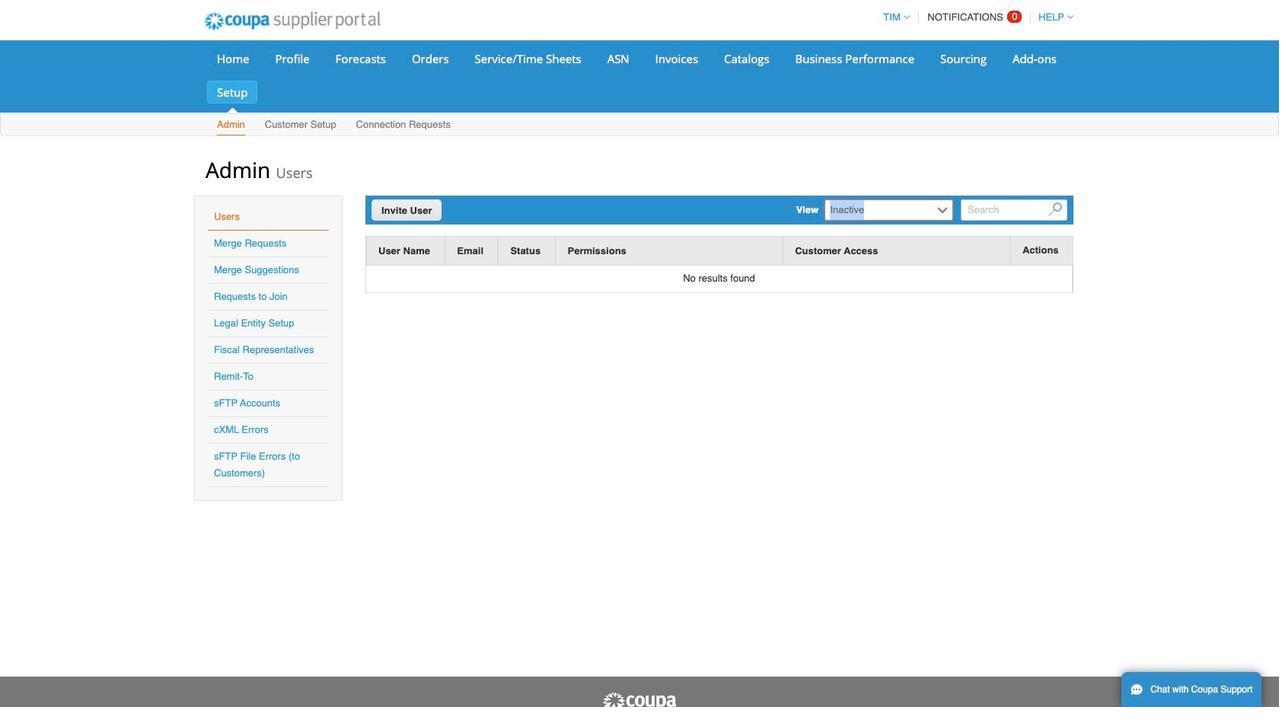Task type: locate. For each thing, give the bounding box(es) containing it.
0 horizontal spatial coupa supplier portal image
[[194, 2, 391, 40]]

alert
[[366, 266, 1073, 292]]

Search text field
[[962, 200, 1068, 221]]

1 vertical spatial coupa supplier portal image
[[602, 692, 678, 708]]

None text field
[[827, 200, 934, 220]]

navigation
[[877, 2, 1074, 32]]

coupa supplier portal image
[[194, 2, 391, 40], [602, 692, 678, 708]]

1 horizontal spatial coupa supplier portal image
[[602, 692, 678, 708]]



Task type: describe. For each thing, give the bounding box(es) containing it.
0 vertical spatial coupa supplier portal image
[[194, 2, 391, 40]]

search image
[[1049, 203, 1063, 217]]



Task type: vqa. For each thing, say whether or not it's contained in the screenshot.
left COUPA SUPPLIER PORTAL image
yes



